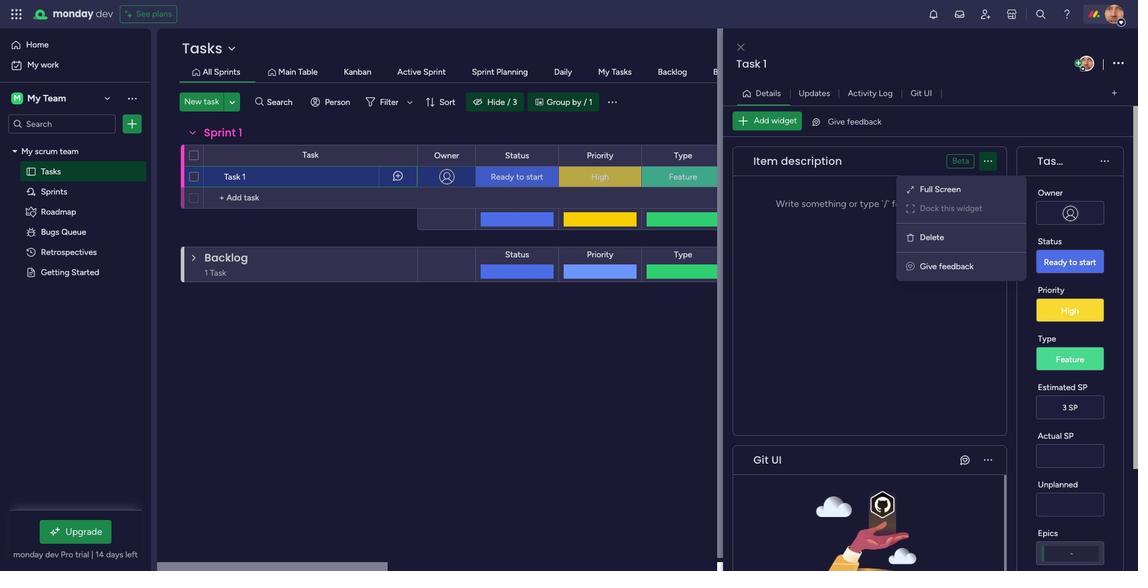 Task type: vqa. For each thing, say whether or not it's contained in the screenshot.
, Supports
no



Task type: describe. For each thing, give the bounding box(es) containing it.
home link
[[7, 36, 144, 55]]

add view image
[[1113, 89, 1118, 98]]

home
[[26, 40, 49, 50]]

add widget
[[754, 116, 798, 126]]

delete
[[921, 233, 945, 243]]

dock
[[921, 203, 940, 214]]

my tasks button
[[596, 66, 635, 79]]

caret down image
[[12, 147, 17, 155]]

estimated sp
[[1039, 383, 1088, 393]]

1 inside field
[[764, 56, 767, 71]]

group by / 1
[[547, 97, 593, 107]]

full screen
[[921, 184, 961, 195]]

actual
[[1039, 431, 1062, 441]]

angle down image
[[230, 98, 235, 106]]

menu image
[[607, 96, 619, 108]]

this
[[942, 203, 955, 214]]

2 vertical spatial task
[[224, 172, 240, 182]]

help button
[[1078, 537, 1120, 557]]

give feedback inside button
[[828, 117, 882, 127]]

dock this widget image
[[906, 204, 916, 214]]

my scrum team
[[21, 146, 79, 156]]

main table button
[[276, 66, 321, 79]]

left
[[125, 550, 138, 560]]

new
[[184, 97, 202, 107]]

planning
[[497, 67, 528, 77]]

1 horizontal spatial to
[[1070, 257, 1078, 267]]

monday for monday dev
[[53, 7, 93, 21]]

v2 search image
[[255, 95, 264, 109]]

main table
[[279, 67, 318, 77]]

main
[[279, 67, 296, 77]]

my work option
[[7, 56, 144, 75]]

update feed image
[[954, 8, 966, 20]]

1 vertical spatial priority
[[587, 250, 614, 260]]

menu containing full screen
[[897, 176, 1027, 281]]

1 horizontal spatial task
[[303, 150, 319, 160]]

1 horizontal spatial 3
[[1063, 403, 1067, 412]]

by
[[573, 97, 582, 107]]

screen
[[935, 184, 961, 195]]

my work
[[27, 60, 59, 70]]

search everything image
[[1036, 8, 1047, 20]]

high inside priority high
[[1062, 306, 1080, 316]]

type for second type field from the top of the page
[[674, 250, 693, 260]]

|
[[91, 550, 93, 560]]

my team
[[27, 93, 66, 104]]

2 type field from the top
[[671, 249, 696, 262]]

item
[[754, 154, 779, 168]]

git ui button
[[902, 84, 942, 103]]

1 horizontal spatial ready to start
[[1045, 257, 1097, 267]]

1 vertical spatial options image
[[126, 118, 138, 130]]

Search in workspace field
[[25, 117, 99, 131]]

notifications image
[[928, 8, 940, 20]]

1 horizontal spatial tasks
[[182, 39, 223, 58]]

2 vertical spatial tasks
[[41, 166, 61, 176]]

filter
[[380, 97, 399, 107]]

0 vertical spatial ready
[[491, 172, 515, 182]]

widget inside menu item
[[957, 203, 983, 214]]

monday dev
[[53, 7, 113, 21]]

more dots image
[[1101, 157, 1110, 166]]

give feedback button
[[807, 112, 887, 131]]

team
[[60, 146, 79, 156]]

feedback inside menu
[[940, 262, 974, 272]]

1 vertical spatial start
[[1080, 257, 1097, 267]]

task 1 inside field
[[737, 56, 767, 71]]

sprint planning button
[[469, 66, 531, 79]]

my for my scrum team
[[21, 146, 33, 156]]

filter button
[[361, 93, 417, 112]]

upgrade
[[66, 526, 102, 537]]

backlog for backlog button
[[658, 67, 688, 77]]

unplanned
[[1039, 480, 1079, 490]]

help
[[1088, 541, 1110, 553]]

list box containing my scrum team
[[0, 138, 151, 442]]

person button
[[306, 93, 358, 112]]

plans
[[152, 9, 172, 19]]

Sprint 1 field
[[201, 125, 246, 141]]

sprint inside button
[[424, 67, 446, 77]]

1 priority field from the top
[[584, 149, 617, 162]]

0 horizontal spatial ready to start
[[491, 172, 544, 182]]

git ui for git ui button
[[911, 88, 933, 98]]

1 / from the left
[[508, 97, 511, 107]]

git for git ui button
[[911, 88, 923, 98]]

0 horizontal spatial task 1
[[224, 172, 246, 182]]

public board image
[[26, 266, 37, 278]]

hide
[[488, 97, 505, 107]]

+ Add task text field
[[210, 191, 412, 205]]

description
[[781, 154, 843, 168]]

my for my tasks
[[599, 67, 610, 77]]

kanban
[[344, 67, 372, 77]]

work
[[41, 60, 59, 70]]

beta
[[953, 156, 970, 166]]

active sprint
[[398, 67, 446, 77]]

log
[[879, 88, 893, 98]]

ui for git ui button
[[925, 88, 933, 98]]

see plans
[[136, 9, 172, 19]]

3 sp
[[1063, 403, 1079, 412]]

item description
[[754, 154, 843, 168]]

1 horizontal spatial give
[[921, 262, 938, 272]]

activity
[[848, 88, 877, 98]]

select product image
[[11, 8, 23, 20]]

bugs queue
[[41, 227, 86, 237]]

2 status field from the top
[[503, 249, 533, 262]]

2 / from the left
[[584, 97, 587, 107]]

tasks button
[[180, 39, 242, 58]]

roadmap
[[41, 206, 76, 216]]

ui for git ui field
[[772, 453, 782, 467]]

sp for estimated sp
[[1078, 383, 1088, 393]]

1 inside 'field'
[[239, 125, 243, 140]]

task inside field
[[737, 56, 761, 71]]

group
[[547, 97, 571, 107]]

priority high
[[1039, 285, 1080, 316]]

14
[[95, 550, 104, 560]]

add widget button
[[733, 112, 802, 130]]

full
[[921, 184, 933, 195]]

trial
[[75, 550, 89, 560]]

epics
[[1039, 528, 1059, 539]]

0 vertical spatial 3
[[513, 97, 517, 107]]

getting started
[[41, 267, 99, 277]]

actual sp
[[1039, 431, 1074, 441]]

v2 user feedback image
[[907, 262, 915, 272]]

my work link
[[7, 56, 144, 75]]

updates
[[799, 88, 831, 98]]

1 horizontal spatial options image
[[1114, 55, 1125, 71]]

queue
[[61, 227, 86, 237]]

all sprints
[[203, 67, 241, 77]]

home option
[[7, 36, 144, 55]]

0 vertical spatial start
[[527, 172, 544, 182]]

monday marketplace image
[[1007, 8, 1018, 20]]

details button
[[738, 84, 790, 103]]



Task type: locate. For each thing, give the bounding box(es) containing it.
1 horizontal spatial sprints
[[214, 67, 241, 77]]

widget right this
[[957, 203, 983, 214]]

ui inside field
[[772, 453, 782, 467]]

0 vertical spatial give feedback
[[828, 117, 882, 127]]

my inside workspace selection element
[[27, 93, 41, 104]]

details
[[756, 88, 781, 98]]

Priority field
[[584, 149, 617, 162], [584, 249, 617, 262]]

widget right add
[[772, 116, 798, 126]]

full screen image
[[906, 185, 916, 195]]

estimated
[[1039, 383, 1076, 393]]

scrum
[[35, 146, 58, 156]]

give feedback
[[828, 117, 882, 127], [921, 262, 974, 272]]

1 vertical spatial dev
[[45, 550, 59, 560]]

1 vertical spatial ready
[[1045, 257, 1068, 267]]

task 1
[[737, 56, 767, 71], [224, 172, 246, 182]]

1 horizontal spatial git
[[911, 88, 923, 98]]

person
[[325, 97, 350, 107]]

activity log button
[[840, 84, 902, 103]]

start
[[527, 172, 544, 182], [1080, 257, 1097, 267]]

give feedback image
[[960, 454, 972, 466]]

2 vertical spatial type
[[1039, 334, 1057, 344]]

james peterson image
[[1106, 5, 1125, 24]]

sprint 1
[[204, 125, 243, 140]]

2 vertical spatial priority
[[1039, 285, 1065, 295]]

0 vertical spatial sp
[[1078, 383, 1088, 393]]

0 vertical spatial type
[[674, 150, 693, 160]]

0 vertical spatial feature
[[669, 172, 698, 182]]

1 vertical spatial give feedback
[[921, 262, 974, 272]]

dock this widget
[[921, 203, 983, 214]]

my for my team
[[27, 93, 41, 104]]

workspace options image
[[126, 92, 138, 104]]

3 right hide
[[513, 97, 517, 107]]

all sprints button
[[200, 66, 244, 79]]

give
[[828, 117, 845, 127], [921, 262, 938, 272]]

see plans button
[[120, 5, 177, 23]]

1 vertical spatial widget
[[957, 203, 983, 214]]

git ui inside field
[[754, 453, 782, 467]]

sort
[[440, 97, 456, 107]]

0 horizontal spatial backlog
[[205, 250, 248, 265]]

widget inside popup button
[[772, 116, 798, 126]]

tab list
[[180, 63, 1115, 82]]

1 vertical spatial task 1
[[224, 172, 246, 182]]

0 horizontal spatial monday
[[13, 550, 43, 560]]

1 vertical spatial ready to start
[[1045, 257, 1097, 267]]

1 vertical spatial sprints
[[41, 186, 67, 196]]

0 horizontal spatial git ui
[[754, 453, 782, 467]]

0 vertical spatial type field
[[671, 149, 696, 162]]

1 vertical spatial feedback
[[940, 262, 974, 272]]

task down close image
[[737, 56, 761, 71]]

workspace image
[[11, 92, 23, 105]]

type inside type feature
[[1039, 334, 1057, 344]]

2 vertical spatial status
[[505, 250, 530, 260]]

pro
[[61, 550, 73, 560]]

1 horizontal spatial feedback
[[940, 262, 974, 272]]

0 horizontal spatial give feedback
[[828, 117, 882, 127]]

0 vertical spatial task 1
[[737, 56, 767, 71]]

1 vertical spatial more dots image
[[985, 456, 993, 465]]

give down updates button
[[828, 117, 845, 127]]

0 vertical spatial status
[[505, 150, 530, 160]]

backlog inside field
[[205, 250, 248, 265]]

hide / 3
[[488, 97, 517, 107]]

sprint inside button
[[472, 67, 495, 77]]

0 horizontal spatial widget
[[772, 116, 798, 126]]

1 horizontal spatial start
[[1080, 257, 1097, 267]]

task
[[737, 56, 761, 71], [303, 150, 319, 160], [224, 172, 240, 182]]

/ right by at the top right
[[584, 97, 587, 107]]

backlog for backlog field
[[205, 250, 248, 265]]

0 vertical spatial ui
[[925, 88, 933, 98]]

1 vertical spatial type field
[[671, 249, 696, 262]]

dev left pro
[[45, 550, 59, 560]]

type feature
[[1039, 334, 1085, 364]]

feedback inside button
[[848, 117, 882, 127]]

0 horizontal spatial git
[[754, 453, 769, 467]]

dapulse addbtn image
[[1075, 59, 1083, 67]]

owner
[[434, 150, 459, 160], [1039, 188, 1064, 198]]

1 type field from the top
[[671, 149, 696, 162]]

kanban button
[[341, 66, 375, 79]]

0 vertical spatial owner
[[434, 150, 459, 160]]

dock this widget menu item
[[906, 202, 1018, 216]]

monday up home link
[[53, 7, 93, 21]]

0 vertical spatial feedback
[[848, 117, 882, 127]]

0 horizontal spatial sprints
[[41, 186, 67, 196]]

backlog
[[658, 67, 688, 77], [205, 250, 248, 265]]

ui inside button
[[925, 88, 933, 98]]

sprint down task
[[204, 125, 236, 140]]

1 vertical spatial backlog
[[205, 250, 248, 265]]

0 vertical spatial status field
[[503, 149, 533, 162]]

0 vertical spatial backlog
[[658, 67, 688, 77]]

dev left see
[[96, 7, 113, 21]]

git ui
[[911, 88, 933, 98], [754, 453, 782, 467]]

1 horizontal spatial give feedback
[[921, 262, 974, 272]]

tasks right public board image
[[41, 166, 61, 176]]

options image up "add view" image
[[1114, 55, 1125, 71]]

help image
[[1062, 8, 1074, 20]]

task 1 down sprint 1 'field'
[[224, 172, 246, 182]]

getting
[[41, 267, 69, 277]]

task
[[204, 97, 219, 107]]

1 vertical spatial git
[[754, 453, 769, 467]]

2 more dots image from the top
[[985, 456, 993, 465]]

more dots image right beta
[[985, 157, 993, 166]]

1 vertical spatial sp
[[1069, 403, 1079, 412]]

delete image
[[906, 233, 916, 243]]

sprint for sprint planning
[[472, 67, 495, 77]]

0 vertical spatial task
[[737, 56, 761, 71]]

sprint right the active
[[424, 67, 446, 77]]

daily
[[554, 67, 573, 77]]

m
[[14, 93, 21, 103]]

widget
[[772, 116, 798, 126], [957, 203, 983, 214]]

1 vertical spatial type
[[674, 250, 693, 260]]

public board image
[[26, 165, 37, 177]]

2 horizontal spatial sprint
[[472, 67, 495, 77]]

sprints inside button
[[214, 67, 241, 77]]

dev for monday dev pro trial | 14 days left
[[45, 550, 59, 560]]

active
[[398, 67, 422, 77]]

tab list containing all sprints
[[180, 63, 1115, 82]]

0 horizontal spatial feature
[[669, 172, 698, 182]]

1 horizontal spatial widget
[[957, 203, 983, 214]]

all
[[203, 67, 212, 77]]

0 vertical spatial priority field
[[584, 149, 617, 162]]

tasks up all
[[182, 39, 223, 58]]

daily button
[[551, 66, 575, 79]]

-
[[1071, 549, 1074, 558]]

1 horizontal spatial dev
[[96, 7, 113, 21]]

1 horizontal spatial owner
[[1039, 188, 1064, 198]]

invite members image
[[980, 8, 992, 20]]

1 vertical spatial give
[[921, 262, 938, 272]]

0 vertical spatial options image
[[1114, 55, 1125, 71]]

team
[[43, 93, 66, 104]]

sp for actual sp
[[1065, 431, 1074, 441]]

1 horizontal spatial /
[[584, 97, 587, 107]]

/ right hide
[[508, 97, 511, 107]]

tasks
[[182, 39, 223, 58], [612, 67, 632, 77], [41, 166, 61, 176]]

dev for monday dev
[[96, 7, 113, 21]]

type
[[674, 150, 693, 160], [674, 250, 693, 260], [1039, 334, 1057, 344]]

0 vertical spatial more dots image
[[985, 157, 993, 166]]

new task button
[[180, 93, 224, 112]]

1 vertical spatial high
[[1062, 306, 1080, 316]]

Git UI field
[[751, 453, 785, 468]]

sprints up roadmap
[[41, 186, 67, 196]]

None field
[[1035, 154, 1071, 169]]

git
[[911, 88, 923, 98], [754, 453, 769, 467]]

git for git ui field
[[754, 453, 769, 467]]

1 horizontal spatial monday
[[53, 7, 93, 21]]

owner inside field
[[434, 150, 459, 160]]

sprint planning
[[472, 67, 528, 77]]

close image
[[738, 43, 745, 52]]

sp up 3 sp
[[1078, 383, 1088, 393]]

1 vertical spatial task
[[303, 150, 319, 160]]

0 vertical spatial priority
[[587, 150, 614, 160]]

feedback down activity
[[848, 117, 882, 127]]

activity log
[[848, 88, 893, 98]]

/
[[508, 97, 511, 107], [584, 97, 587, 107]]

sp right "actual"
[[1065, 431, 1074, 441]]

0 horizontal spatial dev
[[45, 550, 59, 560]]

upgrade button
[[39, 520, 112, 544]]

0 horizontal spatial task
[[224, 172, 240, 182]]

days
[[106, 550, 123, 560]]

Status field
[[503, 149, 533, 162], [503, 249, 533, 262]]

task up + add task text field
[[303, 150, 319, 160]]

0 vertical spatial dev
[[96, 7, 113, 21]]

1 status field from the top
[[503, 149, 533, 162]]

started
[[72, 267, 99, 277]]

my
[[27, 60, 39, 70], [599, 67, 610, 77], [27, 93, 41, 104], [21, 146, 33, 156]]

tasks inside button
[[612, 67, 632, 77]]

git inside button
[[911, 88, 923, 98]]

Task 1 field
[[734, 56, 1073, 72]]

1 vertical spatial status field
[[503, 249, 533, 262]]

my right workspace icon
[[27, 93, 41, 104]]

sprint left planning
[[472, 67, 495, 77]]

0 horizontal spatial tasks
[[41, 166, 61, 176]]

tasks up menu icon
[[612, 67, 632, 77]]

0 horizontal spatial ui
[[772, 453, 782, 467]]

2 horizontal spatial task
[[737, 56, 761, 71]]

0 vertical spatial to
[[517, 172, 524, 182]]

high
[[592, 172, 609, 182], [1062, 306, 1080, 316]]

ui
[[925, 88, 933, 98], [772, 453, 782, 467]]

1 vertical spatial status
[[1039, 237, 1063, 247]]

sprints
[[214, 67, 241, 77], [41, 186, 67, 196]]

my inside option
[[27, 60, 39, 70]]

feature
[[669, 172, 698, 182], [1057, 354, 1085, 364]]

bugs
[[41, 227, 59, 237]]

options image
[[1114, 55, 1125, 71], [126, 118, 138, 130]]

give feedback down delete
[[921, 262, 974, 272]]

arrow down image
[[403, 95, 417, 109]]

options image down workspace options icon
[[126, 118, 138, 130]]

0 vertical spatial sprints
[[214, 67, 241, 77]]

1 vertical spatial to
[[1070, 257, 1078, 267]]

my for my work
[[27, 60, 39, 70]]

priority
[[587, 150, 614, 160], [587, 250, 614, 260], [1039, 285, 1065, 295]]

0 vertical spatial git ui
[[911, 88, 933, 98]]

0 vertical spatial widget
[[772, 116, 798, 126]]

give feedback down activity
[[828, 117, 882, 127]]

1 vertical spatial feature
[[1057, 354, 1085, 364]]

2 vertical spatial sp
[[1065, 431, 1074, 441]]

give right the v2 user feedback icon
[[921, 262, 938, 272]]

list box
[[0, 138, 151, 442]]

my up menu icon
[[599, 67, 610, 77]]

1 horizontal spatial backlog
[[658, 67, 688, 77]]

git inside field
[[754, 453, 769, 467]]

workspace selection element
[[11, 91, 68, 106]]

monday for monday dev pro trial | 14 days left
[[13, 550, 43, 560]]

type for 2nd type field from the bottom
[[674, 150, 693, 160]]

add
[[754, 116, 770, 126]]

0 vertical spatial high
[[592, 172, 609, 182]]

priority inside priority high
[[1039, 285, 1065, 295]]

3 down estimated sp
[[1063, 403, 1067, 412]]

0 vertical spatial tasks
[[182, 39, 223, 58]]

0 horizontal spatial owner
[[434, 150, 459, 160]]

feedback down delete
[[940, 262, 974, 272]]

monday dev pro trial | 14 days left
[[13, 550, 138, 560]]

1
[[764, 56, 767, 71], [589, 97, 593, 107], [239, 125, 243, 140], [242, 172, 246, 182]]

0 horizontal spatial ready
[[491, 172, 515, 182]]

git ui inside button
[[911, 88, 933, 98]]

my right caret down icon
[[21, 146, 33, 156]]

my tasks
[[599, 67, 632, 77]]

0 vertical spatial ready to start
[[491, 172, 544, 182]]

updates button
[[790, 84, 840, 103]]

Item description field
[[751, 154, 846, 169]]

active sprint button
[[395, 66, 449, 79]]

my left work
[[27, 60, 39, 70]]

see
[[136, 9, 150, 19]]

2 priority field from the top
[[584, 249, 617, 262]]

Backlog field
[[202, 250, 251, 266]]

retrospectives
[[41, 247, 97, 257]]

1 horizontal spatial feature
[[1057, 354, 1085, 364]]

0 horizontal spatial sprint
[[204, 125, 236, 140]]

Type field
[[671, 149, 696, 162], [671, 249, 696, 262]]

give inside button
[[828, 117, 845, 127]]

Owner field
[[431, 149, 462, 162]]

option
[[0, 140, 151, 143]]

backlog inside button
[[658, 67, 688, 77]]

1 horizontal spatial ui
[[925, 88, 933, 98]]

table
[[298, 67, 318, 77]]

0 horizontal spatial give
[[828, 117, 845, 127]]

feedback
[[848, 117, 882, 127], [940, 262, 974, 272]]

sprints right all
[[214, 67, 241, 77]]

sprint for sprint 1
[[204, 125, 236, 140]]

sp for 3 sp
[[1069, 403, 1079, 412]]

Search field
[[264, 94, 300, 110]]

task 1 down close image
[[737, 56, 767, 71]]

0 horizontal spatial /
[[508, 97, 511, 107]]

1 horizontal spatial ready
[[1045, 257, 1068, 267]]

more dots image right give feedback icon
[[985, 456, 993, 465]]

task down sprint 1 'field'
[[224, 172, 240, 182]]

more dots image
[[985, 157, 993, 166], [985, 456, 993, 465]]

new task
[[184, 97, 219, 107]]

sp down estimated sp
[[1069, 403, 1079, 412]]

0 horizontal spatial to
[[517, 172, 524, 182]]

0 horizontal spatial start
[[527, 172, 544, 182]]

0 horizontal spatial options image
[[126, 118, 138, 130]]

give feedback inside menu
[[921, 262, 974, 272]]

1 horizontal spatial sprint
[[424, 67, 446, 77]]

1 vertical spatial 3
[[1063, 403, 1067, 412]]

feature inside type feature
[[1057, 354, 1085, 364]]

backlog button
[[655, 66, 691, 79]]

monday left pro
[[13, 550, 43, 560]]

1 horizontal spatial task 1
[[737, 56, 767, 71]]

menu
[[897, 176, 1027, 281]]

sprint inside 'field'
[[204, 125, 236, 140]]

git ui for git ui field
[[754, 453, 782, 467]]

my inside button
[[599, 67, 610, 77]]

1 more dots image from the top
[[985, 157, 993, 166]]

0 horizontal spatial feedback
[[848, 117, 882, 127]]



